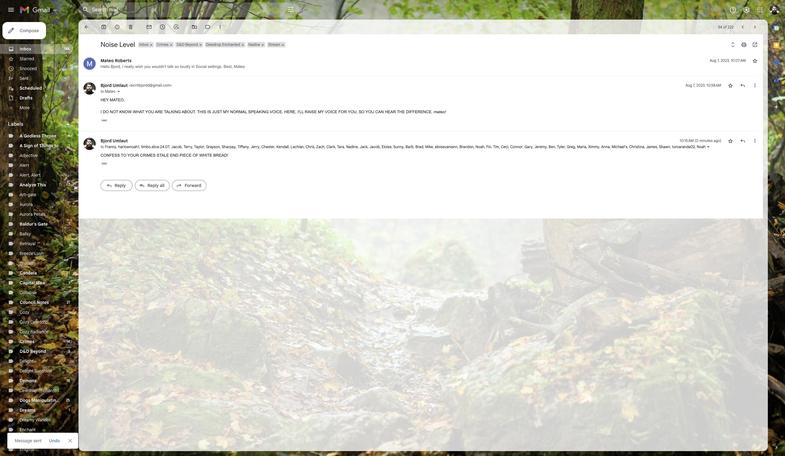 Task type: locate. For each thing, give the bounding box(es) containing it.
delete image
[[128, 24, 134, 30]]

0 horizontal spatial inbox
[[20, 46, 31, 52]]

hear
[[385, 110, 396, 114]]

enchanted up "manipulating"
[[38, 389, 59, 394]]

to for to franny , harlownoah1 , timbo.slice.24.07 , jacob , terry , taylor , grayson , sharpay , tiffany , jerry , chester , kendall , lachlan , chris , zach , clark , tara , nadine , jack , jacob , eloise , sunny , barb , brad , mike , eloisevaniann , brandon , noah , fin , tim , ceci , connor , gary , jeremy , ben , tyler , greg , maria , ximmy , anna , michael's , christina , james , shawn , toroaranda02 , noah ,
[[101, 145, 104, 149]]

analyze this
[[20, 182, 46, 188]]

aug inside 'cell'
[[710, 58, 716, 63]]

greg
[[567, 145, 575, 149]]

crimes button
[[156, 42, 169, 48]]

1 vertical spatial nadine
[[346, 145, 358, 149]]

0 vertical spatial not starred image
[[752, 58, 758, 64]]

labels heading
[[8, 121, 65, 128]]

my right 'raise'
[[318, 110, 324, 114]]

12 , from the left
[[289, 145, 290, 149]]

aug up 10:58 am
[[710, 58, 716, 63]]

dewdrop inside button
[[206, 42, 221, 47]]

2 a from the top
[[20, 143, 23, 149]]

0 vertical spatial 7,
[[717, 58, 720, 63]]

43 , from the left
[[657, 145, 658, 149]]

show trimmed content image down confess
[[101, 162, 108, 166]]

0 vertical spatial cozy
[[20, 310, 29, 316]]

d&d beyond inside labels navigation
[[20, 349, 46, 355]]

0 vertical spatial 2023,
[[721, 58, 730, 63]]

end
[[170, 153, 178, 158]]

a for a sign of things to come
[[20, 143, 23, 149]]

cozy down cozy link
[[20, 320, 29, 325]]

sunshine
[[34, 369, 52, 374]]

1 vertical spatial dewdrop
[[30, 320, 48, 325]]

ben
[[549, 145, 555, 149]]

1 vertical spatial umlaut
[[113, 138, 128, 144]]

toroaranda02
[[672, 145, 695, 149]]

1 down 4 on the left top
[[69, 144, 70, 148]]

1 show trimmed content image from the top
[[101, 119, 108, 122]]

1 vertical spatial not starred checkbox
[[727, 138, 734, 144]]

add to tasks image
[[173, 24, 179, 30]]

7 , from the left
[[220, 145, 221, 149]]

i
[[122, 64, 123, 69], [101, 110, 102, 114]]

inbox button
[[138, 42, 149, 48]]

1 vertical spatial alert
[[31, 173, 40, 178]]

aug 7, 2023, 10:58 am cell
[[685, 82, 721, 89]]

2023, inside cell
[[696, 83, 706, 88]]

dewdrop enchanted
[[206, 42, 240, 47], [20, 389, 59, 394]]

2 1 from the top
[[69, 144, 70, 148]]

noah down 10:15 am (0 minutes ago) cell
[[697, 145, 706, 149]]

4 , from the left
[[182, 145, 183, 149]]

1 horizontal spatial my
[[318, 110, 324, 114]]

umlaut up show details image
[[113, 83, 128, 88]]

aug inside cell
[[685, 83, 692, 88]]

capital idea link
[[20, 281, 45, 286]]

2 vertical spatial cozy
[[20, 330, 29, 335]]

not starred checkbox right "ago)"
[[727, 138, 734, 144]]

d&d down the add to tasks image
[[177, 42, 184, 47]]

1 vertical spatial delight
[[20, 369, 33, 374]]

0 horizontal spatial of
[[34, 143, 38, 149]]

mateo up hello
[[101, 58, 114, 63]]

terry
[[184, 145, 192, 149]]

0 vertical spatial not starred checkbox
[[752, 58, 758, 64]]

1 a from the top
[[20, 133, 23, 139]]

0 horizontal spatial aug
[[685, 83, 692, 88]]

more button
[[0, 103, 74, 113]]

20 , from the left
[[380, 145, 381, 149]]

0 horizontal spatial noah
[[475, 145, 484, 149]]

0 vertical spatial 21
[[67, 271, 70, 276]]

gmail image
[[20, 4, 53, 16]]

30 , from the left
[[499, 145, 500, 149]]

to franny , harlownoah1 , timbo.slice.24.07 , jacob , terry , taylor , grayson , sharpay , tiffany , jerry , chester , kendall , lachlan , chris , zach , clark , tara , nadine , jack , jacob , eloise , sunny , barb , brad , mike , eloisevaniann , brandon , noah , fin , tim , ceci , connor , gary , jeremy , ben , tyler , greg , maria , ximmy , anna , michael's , christina , james , shawn , toroaranda02 , noah ,
[[101, 145, 708, 149]]

2 aurora from the top
[[20, 212, 33, 217]]

to
[[101, 89, 104, 94], [54, 143, 59, 149], [101, 145, 104, 149]]

0 vertical spatial bjord
[[101, 83, 112, 88]]

candela
[[20, 271, 37, 276]]

1 horizontal spatial i
[[122, 64, 123, 69]]

1 horizontal spatial dewdrop enchanted
[[206, 42, 240, 47]]

the
[[397, 110, 405, 114]]

0 vertical spatial delight
[[20, 359, 33, 365]]

jeremy
[[534, 145, 547, 149]]

21 , from the left
[[391, 145, 392, 149]]

a left godless
[[20, 133, 23, 139]]

None search field
[[79, 2, 299, 17]]

d&d beyond for 'd&d beyond' button
[[177, 42, 198, 47]]

1 umlaut from the top
[[113, 83, 128, 88]]

10:15 am
[[680, 138, 694, 143]]

alert
[[20, 163, 29, 168], [31, 173, 40, 178]]

raise
[[305, 110, 317, 114]]

alert up analyze this
[[31, 173, 40, 178]]

1 horizontal spatial 2023,
[[721, 58, 730, 63]]

2023, inside 'cell'
[[721, 58, 730, 63]]

1 vertical spatial cozy
[[20, 320, 29, 325]]

demons
[[20, 379, 37, 384]]

0 horizontal spatial reply
[[115, 183, 126, 189]]

jacob right 'jack'
[[369, 145, 380, 149]]

bjord up to mateo
[[101, 83, 112, 88]]

nadine left stream button
[[248, 42, 260, 47]]

cozy dewdrop
[[20, 320, 48, 325]]

crimes inside labels navigation
[[20, 339, 34, 345]]

art-gate link
[[20, 192, 36, 198]]

0 vertical spatial beyond
[[185, 42, 198, 47]]

1 vertical spatial aug
[[685, 83, 692, 88]]

1 for baldur's gate
[[69, 222, 70, 227]]

council notes
[[20, 300, 49, 306]]

to left "franny"
[[101, 145, 104, 149]]

inbox right the level
[[139, 42, 148, 47]]

a left sign
[[20, 143, 23, 149]]

here,
[[284, 110, 296, 114]]

inbox for inbox link
[[20, 46, 31, 52]]

you left are
[[145, 110, 154, 114]]

baldur's gate
[[20, 222, 48, 227]]

beyond inside labels navigation
[[30, 349, 46, 355]]

list
[[79, 52, 762, 197]]

reply left 'all' on the left of the page
[[148, 183, 159, 189]]

reply down "to"
[[115, 183, 126, 189]]

dewdrop up radiance
[[30, 320, 48, 325]]

nadine right tara
[[346, 145, 358, 149]]

enchanted down 'more' icon
[[222, 42, 240, 47]]

older image
[[752, 24, 758, 30]]

10:07 am
[[731, 58, 746, 63]]

0 vertical spatial enchanted
[[222, 42, 240, 47]]

d&d beyond inside button
[[177, 42, 198, 47]]

throne
[[42, 133, 56, 139]]

29 , from the left
[[491, 145, 492, 149]]

mark as unread image
[[146, 24, 152, 30]]

delight sunshine link
[[20, 369, 52, 374]]

1 vertical spatial mateo
[[234, 64, 245, 69]]

1 aurora from the top
[[20, 202, 33, 208]]

not starred image right 10:58 am
[[727, 82, 734, 89]]

1 vertical spatial show trimmed content image
[[101, 162, 108, 166]]

can
[[375, 110, 384, 114]]

0 vertical spatial aug
[[710, 58, 716, 63]]

Not starred checkbox
[[752, 58, 758, 64], [727, 138, 734, 144]]

1 horizontal spatial crimes
[[157, 42, 168, 47]]

1 horizontal spatial 7,
[[717, 58, 720, 63]]

starred
[[20, 56, 34, 62]]

crimes inside button
[[157, 42, 168, 47]]

25
[[66, 399, 70, 403]]

0 horizontal spatial you
[[145, 110, 154, 114]]

1 horizontal spatial noah
[[697, 145, 706, 149]]

are
[[155, 110, 163, 114]]

4 1 from the top
[[69, 222, 70, 227]]

2 21 from the top
[[67, 301, 70, 305]]

alert containing message sent
[[7, 14, 775, 450]]

not starred image for aug 7, 2023, 10:07 am
[[752, 58, 758, 64]]

not starred image
[[752, 58, 758, 64], [727, 82, 734, 89]]

you right so
[[366, 110, 374, 114]]

7, left the 10:07 am
[[717, 58, 720, 63]]

1 vertical spatial d&d beyond
[[20, 349, 46, 355]]

show trimmed content image down do
[[101, 119, 108, 122]]

2 cozy from the top
[[20, 320, 29, 325]]

0 horizontal spatial jacob
[[171, 145, 182, 149]]

7, for aug 7, 2023, 10:07 am
[[717, 58, 720, 63]]

cozy up crimes link
[[20, 330, 29, 335]]

sicritbjordd@gmail.com
[[131, 83, 170, 88]]

a for a godless throne
[[20, 133, 23, 139]]

33 , from the left
[[533, 145, 534, 149]]

aurora down art-gate at the left of the page
[[20, 202, 33, 208]]

d&d
[[177, 42, 184, 47], [20, 349, 29, 355]]

3 1 from the top
[[69, 183, 70, 187]]

1 vertical spatial not starred image
[[727, 82, 734, 89]]

beyond inside button
[[185, 42, 198, 47]]

i down roberts
[[122, 64, 123, 69]]

delight for delight link
[[20, 359, 33, 365]]

21
[[67, 271, 70, 276], [67, 301, 70, 305]]

1 vertical spatial dewdrop enchanted
[[20, 389, 59, 394]]

d&d inside labels navigation
[[20, 349, 29, 355]]

delight down delight link
[[20, 369, 33, 374]]

umlaut for bjord umlaut < sicritbjordd@gmail.com >
[[113, 83, 128, 88]]

inbox inside inbox button
[[139, 42, 148, 47]]

0 vertical spatial umlaut
[[113, 83, 128, 88]]

1 vertical spatial d&d
[[20, 349, 29, 355]]

crimes up d&d beyond link
[[20, 339, 34, 345]]

aug left 10:58 am
[[685, 83, 692, 88]]

1 21 from the top
[[67, 271, 70, 276]]

1 vertical spatial of
[[34, 143, 38, 149]]

1 vertical spatial i
[[101, 110, 102, 114]]

16 , from the left
[[335, 145, 336, 149]]

delight link
[[20, 359, 33, 365]]

not
[[110, 110, 118, 114]]

dewdrop enchanted inside button
[[206, 42, 240, 47]]

2 show trimmed content image from the top
[[101, 162, 108, 166]]

sunny
[[393, 145, 404, 149]]

tiffany
[[237, 145, 249, 149]]

cozy down council
[[20, 310, 29, 316]]

1 horizontal spatial you
[[366, 110, 374, 114]]

1 horizontal spatial nadine
[[346, 145, 358, 149]]

1 horizontal spatial reply
[[148, 183, 159, 189]]

of right sign
[[34, 143, 38, 149]]

10:15 am (0 minutes ago) cell
[[680, 138, 721, 144]]

0 horizontal spatial 7,
[[693, 83, 695, 88]]

1 reply from the left
[[115, 183, 126, 189]]

wander
[[36, 418, 51, 423]]

2023, left 10:58 am
[[696, 83, 706, 88]]

inbox up starred link
[[20, 46, 31, 52]]

art-
[[20, 192, 28, 198]]

not starred checkbox for ago)
[[727, 138, 734, 144]]

minutes
[[699, 138, 713, 143]]

speaking
[[248, 110, 269, 114]]

0 horizontal spatial not starred image
[[727, 82, 734, 89]]

0 vertical spatial aurora
[[20, 202, 33, 208]]

dewdrop enchanted link
[[20, 389, 59, 394]]

0 vertical spatial show trimmed content image
[[101, 119, 108, 122]]

0 vertical spatial crimes
[[157, 42, 168, 47]]

to inside labels navigation
[[54, 143, 59, 149]]

enigma link
[[20, 447, 34, 453]]

to up hey
[[101, 89, 104, 94]]

i'll
[[298, 110, 304, 114]]

ago)
[[714, 138, 721, 143]]

dewdrop enchanted inside labels navigation
[[20, 389, 59, 394]]

beyond
[[185, 42, 198, 47], [30, 349, 46, 355]]

mike
[[425, 145, 433, 149]]

35 , from the left
[[555, 145, 556, 149]]

7,
[[717, 58, 720, 63], [693, 83, 695, 88]]

0 vertical spatial dewdrop
[[206, 42, 221, 47]]

d&d for 'd&d beyond' button
[[177, 42, 184, 47]]

3 cozy from the top
[[20, 330, 29, 335]]

0 vertical spatial a
[[20, 133, 23, 139]]

1 horizontal spatial inbox
[[139, 42, 148, 47]]

,
[[116, 145, 117, 149], [139, 145, 140, 149], [169, 145, 170, 149], [182, 145, 183, 149], [192, 145, 193, 149], [204, 145, 205, 149], [220, 145, 221, 149], [236, 145, 237, 149], [249, 145, 250, 149], [259, 145, 260, 149], [275, 145, 276, 149], [289, 145, 290, 149], [304, 145, 305, 149], [314, 145, 315, 149], [325, 145, 325, 149], [335, 145, 336, 149], [344, 145, 345, 149], [358, 145, 359, 149], [368, 145, 369, 149], [380, 145, 381, 149], [391, 145, 392, 149], [404, 145, 405, 149], [414, 145, 414, 149], [423, 145, 424, 149], [433, 145, 434, 149], [458, 145, 458, 149], [474, 145, 475, 149], [484, 145, 485, 149], [491, 145, 492, 149], [499, 145, 500, 149], [508, 145, 509, 149], [523, 145, 524, 149], [533, 145, 534, 149], [547, 145, 548, 149], [555, 145, 556, 149], [565, 145, 566, 149], [575, 145, 576, 149], [586, 145, 587, 149], [599, 145, 600, 149], [610, 145, 611, 149], [627, 145, 628, 149], [644, 145, 645, 149], [657, 145, 658, 149], [670, 145, 671, 149], [695, 145, 696, 149], [706, 145, 707, 149], [719, 145, 721, 149], [731, 145, 732, 149]]

1 horizontal spatial beyond
[[185, 42, 198, 47]]

2 bjord from the top
[[101, 138, 112, 144]]

aug for aug 7, 2023, 10:58 am
[[685, 83, 692, 88]]

labels
[[8, 121, 23, 128]]

5 1 from the top
[[69, 281, 70, 285]]

jack
[[360, 145, 368, 149]]

1 delight from the top
[[20, 359, 33, 365]]

not starred image for aug 7, 2023, 10:58 am
[[727, 82, 734, 89]]

1 up 6
[[69, 86, 70, 90]]

beyond down crimes link
[[30, 349, 46, 355]]

enchanted inside button
[[222, 42, 240, 47]]

37 , from the left
[[575, 145, 576, 149]]

6 , from the left
[[204, 145, 205, 149]]

0 horizontal spatial nadine
[[248, 42, 260, 47]]

snoozed
[[20, 66, 37, 71]]

i do not know what you are talking about. this is just my normal speaking voice. here, i'll raise my voice for you, so you can hear the difference. mateo!
[[101, 110, 446, 114]]

inbox inside labels navigation
[[20, 46, 31, 52]]

crimes for crimes button
[[157, 42, 168, 47]]

0 horizontal spatial dewdrop enchanted
[[20, 389, 59, 394]]

40 , from the left
[[610, 145, 611, 149]]

show trimmed content image
[[101, 119, 108, 122], [101, 162, 108, 166]]

1 my from the left
[[223, 110, 229, 114]]

a godless throne
[[20, 133, 56, 139]]

0 vertical spatial d&d
[[177, 42, 184, 47]]

24 , from the left
[[423, 145, 424, 149]]

0 vertical spatial nadine
[[248, 42, 260, 47]]

1 horizontal spatial not starred checkbox
[[752, 58, 758, 64]]

message
[[15, 439, 32, 444]]

1 vertical spatial 7,
[[693, 83, 695, 88]]

dewdrop enchanted up dogs manipulating time link
[[20, 389, 59, 394]]

d&d up delight link
[[20, 349, 29, 355]]

delight down d&d beyond link
[[20, 359, 33, 365]]

17 , from the left
[[344, 145, 345, 149]]

brad
[[415, 145, 423, 149]]

dreamy wander link
[[20, 418, 51, 423]]

7, inside 'cell'
[[717, 58, 720, 63]]

2 umlaut from the top
[[113, 138, 128, 144]]

council
[[20, 300, 36, 306]]

1 bjord from the top
[[101, 83, 112, 88]]

d&d beyond for d&d beyond link
[[20, 349, 46, 355]]

1 horizontal spatial d&d beyond
[[177, 42, 198, 47]]

jacob up the end
[[171, 145, 182, 149]]

28 , from the left
[[484, 145, 485, 149]]

dewdrop for "dewdrop enchanted" button at left
[[206, 42, 221, 47]]

bjord for bjord umlaut
[[101, 138, 112, 144]]

2023,
[[721, 58, 730, 63], [696, 83, 706, 88]]

brutality
[[20, 261, 36, 266]]

council notes link
[[20, 300, 49, 306]]

7, left 10:58 am
[[693, 83, 695, 88]]

more image
[[217, 24, 223, 30]]

1 1 from the top
[[69, 86, 70, 90]]

0 horizontal spatial not starred checkbox
[[727, 138, 734, 144]]

d&d beyond down crimes link
[[20, 349, 46, 355]]

of right 54
[[723, 25, 727, 29]]

noah left 'fin'
[[475, 145, 484, 149]]

voice.
[[270, 110, 283, 114]]

1 down "25"
[[69, 408, 70, 413]]

starred link
[[20, 56, 34, 62]]

1 vertical spatial 2023,
[[696, 83, 706, 88]]

not starred checkbox for 10:07 am
[[752, 58, 758, 64]]

0 vertical spatial d&d beyond
[[177, 42, 198, 47]]

enigma
[[20, 447, 34, 453]]

1 for a sign of things to come
[[69, 144, 70, 148]]

dewdrop enchanted button
[[205, 42, 241, 48]]

enchanted for dewdrop enchanted link
[[38, 389, 59, 394]]

13 , from the left
[[304, 145, 305, 149]]

22 , from the left
[[404, 145, 405, 149]]

mateo left show details image
[[105, 89, 115, 94]]

aurora down aurora link
[[20, 212, 33, 217]]

1 vertical spatial aurora
[[20, 212, 33, 217]]

crimes for crimes link
[[20, 339, 34, 345]]

alert up alert,
[[20, 163, 29, 168]]

my right just
[[223, 110, 229, 114]]

0 horizontal spatial beyond
[[30, 349, 46, 355]]

1 right this
[[69, 183, 70, 187]]

0 horizontal spatial alert
[[20, 163, 29, 168]]

0 horizontal spatial 2023,
[[696, 83, 706, 88]]

enchanted down enchant
[[20, 438, 40, 443]]

back to inbox image
[[83, 24, 90, 30]]

1 vertical spatial a
[[20, 143, 23, 149]]

dewdrop enchanted for dewdrop enchanted link
[[20, 389, 59, 394]]

Not starred checkbox
[[727, 82, 734, 89]]

d&d for d&d beyond link
[[20, 349, 29, 355]]

dewdrop down demons link
[[20, 389, 37, 394]]

0 horizontal spatial my
[[223, 110, 229, 114]]

0 vertical spatial alert
[[20, 163, 29, 168]]

2023, for 10:07 am
[[721, 58, 730, 63]]

crimes down snooze image
[[157, 42, 168, 47]]

umlaut up harlownoah1
[[113, 138, 128, 144]]

not starred checkbox right the 10:07 am
[[752, 58, 758, 64]]

1 horizontal spatial aug
[[710, 58, 716, 63]]

1 horizontal spatial d&d
[[177, 42, 184, 47]]

d&d beyond down move to image
[[177, 42, 198, 47]]

adjective link
[[20, 153, 38, 159]]

1 you from the left
[[145, 110, 154, 114]]

1 right idea
[[69, 281, 70, 285]]

54 of 222
[[718, 25, 734, 29]]

aurora for aurora link
[[20, 202, 33, 208]]

0 vertical spatial of
[[723, 25, 727, 29]]

confess
[[101, 153, 120, 158]]

reply for reply all
[[148, 183, 159, 189]]

44 , from the left
[[670, 145, 671, 149]]

dewdrop down labels icon
[[206, 42, 221, 47]]

1 horizontal spatial jacob
[[369, 145, 380, 149]]

2 my from the left
[[318, 110, 324, 114]]

1 vertical spatial beyond
[[30, 349, 46, 355]]

0 vertical spatial dewdrop enchanted
[[206, 42, 240, 47]]

1 , from the left
[[116, 145, 117, 149]]

alert
[[7, 14, 775, 450]]

1 vertical spatial 21
[[67, 301, 70, 305]]

my
[[223, 110, 229, 114], [318, 110, 324, 114]]

reply for reply
[[115, 183, 126, 189]]

i left do
[[101, 110, 102, 114]]

beyond down move to image
[[185, 42, 198, 47]]

tab list
[[768, 20, 785, 435]]

0 horizontal spatial crimes
[[20, 339, 34, 345]]

1 right gate
[[69, 222, 70, 227]]

0 horizontal spatial d&d beyond
[[20, 349, 46, 355]]

2 reply from the left
[[148, 183, 159, 189]]

dewdrop
[[206, 42, 221, 47], [30, 320, 48, 325], [20, 389, 37, 394]]

bjord up "franny"
[[101, 138, 112, 144]]

2 delight from the top
[[20, 369, 33, 374]]

to left the come
[[54, 143, 59, 149]]

14 , from the left
[[314, 145, 315, 149]]

dewdrop enchanted down 'more' icon
[[206, 42, 240, 47]]

21 for council notes
[[67, 301, 70, 305]]

talking
[[164, 110, 181, 114]]

not starred image right the 10:07 am
[[752, 58, 758, 64]]

1 horizontal spatial not starred image
[[752, 58, 758, 64]]

1 horizontal spatial alert
[[31, 173, 40, 178]]

d&d inside 'd&d beyond' button
[[177, 42, 184, 47]]

6 1 from the top
[[69, 408, 70, 413]]

7, inside cell
[[693, 83, 695, 88]]

reply link
[[101, 180, 132, 191]]

1 vertical spatial enchanted
[[38, 389, 59, 394]]

2 vertical spatial dewdrop
[[20, 389, 37, 394]]

dewdrop enchanted for "dewdrop enchanted" button at left
[[206, 42, 240, 47]]

mateo right best,
[[234, 64, 245, 69]]

1 vertical spatial crimes
[[20, 339, 34, 345]]

>
[[170, 83, 172, 88]]

39 , from the left
[[599, 145, 600, 149]]

drafts link
[[20, 95, 33, 101]]

so
[[175, 64, 179, 69]]

difference.
[[406, 110, 433, 114]]

1 vertical spatial bjord
[[101, 138, 112, 144]]

0 horizontal spatial d&d
[[20, 349, 29, 355]]

2023, left the 10:07 am
[[721, 58, 730, 63]]

alert, alert link
[[20, 173, 40, 178]]

tim
[[493, 145, 499, 149]]

1 cozy from the top
[[20, 310, 29, 316]]



Task type: describe. For each thing, give the bounding box(es) containing it.
brandon
[[459, 145, 474, 149]]

27 , from the left
[[474, 145, 475, 149]]

inbox for inbox button
[[139, 42, 148, 47]]

aurora for aurora petals
[[20, 212, 33, 217]]

analyze
[[20, 182, 36, 188]]

grayson
[[206, 145, 220, 149]]

dogs manipulating time
[[20, 398, 70, 404]]

settings image
[[743, 6, 750, 13]]

2 jacob from the left
[[369, 145, 380, 149]]

hey mateo,
[[101, 98, 125, 102]]

2 noah from the left
[[697, 145, 706, 149]]

25 , from the left
[[433, 145, 434, 149]]

3 , from the left
[[169, 145, 170, 149]]

9 , from the left
[[249, 145, 250, 149]]

2023, for 10:58 am
[[696, 83, 706, 88]]

bjord umlaut < sicritbjordd@gmail.com >
[[101, 83, 172, 88]]

forward link
[[172, 180, 206, 191]]

2 vertical spatial mateo
[[105, 89, 115, 94]]

message sent
[[15, 439, 42, 444]]

cozy for cozy link
[[20, 310, 29, 316]]

chris
[[306, 145, 314, 149]]

of inside labels navigation
[[34, 143, 38, 149]]

delight for delight sunshine
[[20, 369, 33, 374]]

ballsy link
[[20, 232, 31, 237]]

aug 7, 2023, 10:07 am
[[710, 58, 746, 63]]

white
[[199, 153, 212, 158]]

cozy radiance link
[[20, 330, 48, 335]]

to mateo
[[101, 89, 115, 94]]

undo alert
[[47, 436, 62, 447]]

beyond for d&d beyond link
[[30, 349, 46, 355]]

list containing mateo roberts
[[79, 52, 762, 197]]

timbo.slice.24.07
[[141, 145, 169, 149]]

tyler
[[557, 145, 565, 149]]

8 , from the left
[[236, 145, 237, 149]]

not starred image
[[727, 138, 734, 144]]

main menu image
[[7, 6, 15, 13]]

47 , from the left
[[719, 145, 721, 149]]

betrayal link
[[20, 241, 36, 247]]

enchanted link
[[20, 438, 40, 443]]

report spam image
[[114, 24, 120, 30]]

7, for aug 7, 2023, 10:58 am
[[693, 83, 695, 88]]

social
[[196, 64, 207, 69]]

10 , from the left
[[259, 145, 260, 149]]

your
[[127, 153, 139, 158]]

show trimmed content image for franny
[[101, 162, 108, 166]]

about.
[[182, 110, 196, 114]]

45 , from the left
[[695, 145, 696, 149]]

what
[[133, 110, 144, 114]]

james
[[646, 145, 657, 149]]

gate
[[38, 222, 48, 227]]

delight sunshine
[[20, 369, 52, 374]]

barb
[[406, 145, 414, 149]]

2 , from the left
[[139, 145, 140, 149]]

6
[[68, 96, 70, 100]]

all
[[160, 183, 164, 189]]

sign
[[24, 143, 33, 149]]

crimes link
[[20, 339, 34, 345]]

to
[[121, 153, 126, 158]]

1 for scheduled
[[69, 86, 70, 90]]

to for to mateo
[[101, 89, 104, 94]]

14
[[66, 340, 70, 344]]

level
[[119, 40, 135, 49]]

show details image
[[707, 145, 710, 149]]

cozy for cozy radiance
[[20, 330, 29, 335]]

aug 7, 2023, 10:07 am cell
[[710, 58, 746, 64]]

1 for capital idea
[[69, 281, 70, 285]]

0 vertical spatial i
[[122, 64, 123, 69]]

newer image
[[740, 24, 746, 30]]

labels image
[[205, 24, 211, 30]]

roberts
[[115, 58, 131, 63]]

nadine inside list
[[346, 145, 358, 149]]

michael's
[[612, 145, 627, 149]]

anna
[[601, 145, 610, 149]]

dogs manipulating time link
[[20, 398, 70, 404]]

inbox link
[[20, 46, 31, 52]]

1 noah from the left
[[475, 145, 484, 149]]

enchanted for "dewdrop enchanted" button at left
[[222, 42, 240, 47]]

settings.
[[208, 64, 223, 69]]

this
[[197, 110, 206, 114]]

1 for analyze this
[[69, 183, 70, 187]]

46 , from the left
[[706, 145, 707, 149]]

notes
[[37, 300, 49, 306]]

cozy for cozy dewdrop
[[20, 320, 29, 325]]

undo
[[49, 439, 60, 444]]

15 , from the left
[[325, 145, 325, 149]]

jerry
[[251, 145, 259, 149]]

breeze
[[20, 251, 33, 257]]

Search mail text field
[[92, 7, 270, 13]]

hello bjord, i really wish you wouldn't talk so loudly in social settings. best, mateo
[[101, 64, 245, 69]]

0 horizontal spatial i
[[101, 110, 102, 114]]

hello
[[101, 64, 110, 69]]

beyond for 'd&d beyond' button
[[185, 42, 198, 47]]

for
[[338, 110, 347, 114]]

breeze lush link
[[20, 251, 44, 257]]

christina
[[629, 145, 644, 149]]

11 , from the left
[[275, 145, 276, 149]]

ceci
[[501, 145, 508, 149]]

dewdrop for dewdrop enchanted link
[[20, 389, 37, 394]]

advanced search options image
[[285, 3, 297, 16]]

1 for dreams
[[69, 408, 70, 413]]

38 , from the left
[[586, 145, 587, 149]]

harlownoah1
[[118, 145, 139, 149]]

d&d beyond link
[[20, 349, 46, 355]]

36 , from the left
[[565, 145, 566, 149]]

aug for aug 7, 2023, 10:07 am
[[710, 58, 716, 63]]

move to image
[[191, 24, 197, 30]]

search mail image
[[80, 4, 91, 15]]

1 jacob from the left
[[171, 145, 182, 149]]

show trimmed content image for mateo
[[101, 119, 108, 122]]

sent
[[33, 439, 42, 444]]

normal
[[230, 110, 247, 114]]

42 , from the left
[[644, 145, 645, 149]]

dogs
[[20, 398, 30, 404]]

show details image
[[117, 90, 120, 94]]

dreamy
[[20, 418, 35, 423]]

betrayal
[[20, 241, 36, 247]]

2 vertical spatial enchanted
[[20, 438, 40, 443]]

aurora petals
[[20, 212, 45, 217]]

idea
[[36, 281, 45, 286]]

snooze image
[[159, 24, 166, 30]]

adjective
[[20, 153, 38, 159]]

3
[[68, 350, 70, 354]]

archive image
[[101, 24, 107, 30]]

radiance
[[30, 330, 48, 335]]

48 , from the left
[[731, 145, 732, 149]]

voice
[[325, 110, 337, 114]]

19 , from the left
[[368, 145, 369, 149]]

26 , from the left
[[458, 145, 458, 149]]

2 you from the left
[[366, 110, 374, 114]]

41 , from the left
[[627, 145, 628, 149]]

31 , from the left
[[508, 145, 509, 149]]

bjord for bjord umlaut < sicritbjordd@gmail.com >
[[101, 83, 112, 88]]

a godless throne link
[[20, 133, 56, 139]]

enchant
[[20, 428, 36, 433]]

support image
[[729, 6, 737, 13]]

222
[[728, 25, 734, 29]]

capital
[[20, 281, 35, 286]]

1 horizontal spatial of
[[723, 25, 727, 29]]

5 , from the left
[[192, 145, 193, 149]]

stale
[[157, 153, 169, 158]]

labels navigation
[[0, 20, 79, 457]]

drafts
[[20, 95, 33, 101]]

piece
[[180, 153, 192, 158]]

is
[[207, 110, 211, 114]]

0 vertical spatial mateo
[[101, 58, 114, 63]]

lush
[[34, 251, 44, 257]]

forward
[[185, 183, 201, 189]]

32 , from the left
[[523, 145, 524, 149]]

ximmy
[[588, 145, 599, 149]]

gary
[[524, 145, 533, 149]]

aug 7, 2023, 10:58 am
[[685, 83, 721, 88]]

34 , from the left
[[547, 145, 548, 149]]

stream button
[[267, 42, 281, 48]]

cozy link
[[20, 310, 29, 316]]

21 for candela
[[67, 271, 70, 276]]

bjord umlaut cell
[[101, 83, 172, 88]]

nadine inside button
[[248, 42, 260, 47]]

umlaut for bjord umlaut
[[113, 138, 128, 144]]

18 , from the left
[[358, 145, 359, 149]]

23 , from the left
[[414, 145, 414, 149]]

aurora link
[[20, 202, 33, 208]]



Task type: vqa. For each thing, say whether or not it's contained in the screenshot.


